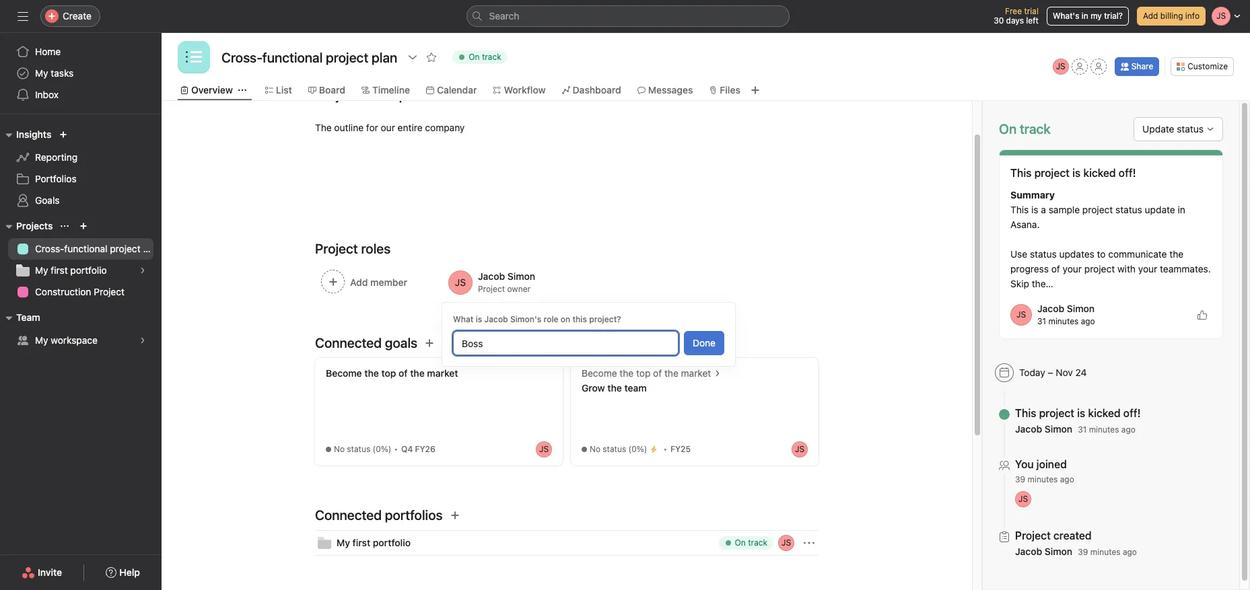 Task type: vqa. For each thing, say whether or not it's contained in the screenshot.
my
yes



Task type: describe. For each thing, give the bounding box(es) containing it.
jacob simon project owner
[[478, 271, 536, 294]]

0 horizontal spatial of
[[399, 368, 408, 379]]

ago inside project created jacob simon 39 minutes ago
[[1123, 548, 1138, 558]]

status left the q4
[[347, 445, 371, 455]]

goals
[[35, 195, 60, 206]]

fy25
[[671, 445, 691, 455]]

my workspace
[[35, 335, 98, 346]]

1 horizontal spatial on track
[[735, 538, 768, 548]]

search button
[[466, 5, 790, 27]]

messages
[[648, 84, 693, 96]]

on track button
[[447, 48, 513, 67]]

add to starred image
[[427, 52, 437, 63]]

this project is kicked off! button
[[1016, 407, 1141, 420]]

progress
[[1011, 263, 1049, 275]]

2 no status (0%) from the left
[[590, 445, 648, 455]]

project for jacob simon project owner
[[478, 284, 505, 294]]

jacob simon link for this
[[1016, 424, 1073, 435]]

tab actions image
[[238, 86, 246, 94]]

update status
[[1143, 123, 1204, 135]]

add to portfolio image
[[450, 511, 460, 521]]

30
[[994, 15, 1004, 26]]

the outline for our entire company
[[315, 122, 465, 133]]

construction
[[35, 286, 91, 298]]

communicate
[[1109, 249, 1168, 260]]

updates
[[1060, 249, 1095, 260]]

q4
[[401, 445, 413, 455]]

you joined 39 minutes ago
[[1016, 459, 1075, 485]]

39 inside you joined 39 minutes ago
[[1016, 475, 1026, 485]]

goals link
[[8, 190, 154, 211]]

• for • q4 fy26
[[394, 445, 398, 455]]

cross-functional project plan link
[[8, 238, 162, 260]]

on track inside popup button
[[469, 52, 502, 62]]

2 your from the left
[[1139, 263, 1158, 275]]

project?
[[589, 315, 621, 325]]

2 become the top of the market from the left
[[582, 368, 711, 379]]

invite button
[[13, 561, 71, 585]]

project inside use status updates to communicate the progress of your project with your teammates. skip the…
[[1085, 263, 1115, 275]]

joined
[[1037, 459, 1067, 471]]

31 inside jacob simon 31 minutes ago
[[1038, 317, 1047, 327]]

fy25 button
[[668, 443, 708, 457]]

1 your from the left
[[1063, 263, 1082, 275]]

• q4 fy26
[[394, 445, 436, 455]]

this inside this project is kicked off! jacob simon 31 minutes ago
[[1016, 407, 1037, 420]]

trial
[[1025, 6, 1039, 16]]

days
[[1007, 15, 1024, 26]]

insights element
[[0, 123, 162, 214]]

what is jacob simon's role on this project?
[[453, 315, 621, 325]]

new project or portfolio image
[[80, 222, 88, 230]]

asana.
[[1011, 219, 1040, 230]]

jacob simon link for project created
[[1016, 546, 1073, 558]]

insights
[[16, 129, 51, 140]]

minutes inside jacob simon 31 minutes ago
[[1049, 317, 1079, 327]]

31 inside this project is kicked off! jacob simon 31 minutes ago
[[1078, 425, 1087, 435]]

1 become the top of the market from the left
[[326, 368, 458, 379]]

what
[[453, 315, 474, 325]]

the inside use status updates to communicate the progress of your project with your teammates. skip the…
[[1170, 249, 1184, 260]]

status inside dropdown button
[[1177, 123, 1204, 135]]

jacob inside jacob simon 31 minutes ago
[[1038, 303, 1065, 315]]

share button
[[1115, 57, 1160, 76]]

team button
[[0, 310, 40, 326]]

customize
[[1188, 61, 1228, 71]]

of inside become the top of the market link
[[653, 368, 662, 379]]

jacob simon 31 minutes ago
[[1038, 303, 1096, 327]]

1 no from the left
[[334, 445, 345, 455]]

info
[[1186, 11, 1200, 21]]

add goal image
[[424, 338, 435, 349]]

• for • fy25
[[664, 445, 668, 455]]

grow the team
[[582, 383, 647, 394]]

minutes inside project created jacob simon 39 minutes ago
[[1091, 548, 1121, 558]]

portfolios link
[[8, 168, 154, 190]]

2 top from the left
[[636, 368, 651, 379]]

dashboard link
[[562, 83, 621, 98]]

2 no from the left
[[590, 445, 601, 455]]

owner
[[507, 284, 531, 294]]

1 horizontal spatial first
[[353, 537, 371, 549]]

add member button
[[315, 264, 437, 302]]

outline
[[334, 122, 364, 133]]

actions image
[[804, 538, 815, 549]]

this is a sample project status update in asana.
[[1011, 204, 1189, 230]]

done button
[[684, 331, 725, 356]]

free trial 30 days left
[[994, 6, 1039, 26]]

done
[[693, 337, 716, 349]]

files
[[720, 84, 741, 96]]

this project is kicked off!
[[1011, 167, 1137, 179]]

is inside this is a sample project status update in asana.
[[1032, 204, 1039, 216]]

project roles
[[315, 241, 391, 257]]

is left kicked off!
[[1073, 167, 1081, 179]]

ago inside this project is kicked off! jacob simon 31 minutes ago
[[1122, 425, 1136, 435]]

39 inside project created jacob simon 39 minutes ago
[[1078, 548, 1089, 558]]

workflow
[[504, 84, 546, 96]]

timeline
[[372, 84, 410, 96]]

search
[[489, 10, 520, 22]]

1 market from the left
[[427, 368, 458, 379]]

minutes inside you joined 39 minutes ago
[[1028, 475, 1058, 485]]

latest status update element
[[999, 150, 1224, 339]]

cross-
[[35, 243, 64, 255]]

home link
[[8, 41, 154, 63]]

cross-functional project plan
[[35, 243, 162, 255]]

add member
[[350, 277, 407, 288]]

my for my first portfolio link
[[35, 265, 48, 276]]

help button
[[97, 561, 149, 585]]

what's
[[1053, 11, 1080, 21]]

ago inside jacob simon 31 minutes ago
[[1081, 317, 1096, 327]]

become inside become the top of the market link
[[582, 368, 617, 379]]

jacob inside this project is kicked off! jacob simon 31 minutes ago
[[1016, 424, 1043, 435]]

in inside button
[[1082, 11, 1089, 21]]

show options, current sort, top image
[[61, 222, 69, 230]]

today
[[1020, 367, 1046, 379]]

kicked
[[1089, 407, 1121, 420]]

• fy25
[[664, 445, 691, 455]]

home
[[35, 46, 61, 57]]

in inside this is a sample project status update in asana.
[[1178, 204, 1186, 216]]

customize button
[[1171, 57, 1235, 76]]

workflow link
[[493, 83, 546, 98]]

grow
[[582, 383, 605, 394]]

list
[[276, 84, 292, 96]]

1 vertical spatial js button
[[779, 535, 795, 552]]

calendar
[[437, 84, 477, 96]]

sample
[[1049, 204, 1080, 216]]

inbox
[[35, 89, 59, 100]]

my
[[1091, 11, 1102, 21]]

invite
[[38, 567, 62, 579]]

0 likes. click to like this task image
[[1198, 310, 1208, 321]]

new image
[[60, 131, 68, 139]]

kicked off!
[[1084, 167, 1137, 179]]

use
[[1011, 249, 1028, 260]]

team
[[16, 312, 40, 323]]



Task type: locate. For each thing, give the bounding box(es) containing it.
0 horizontal spatial my first portfolio
[[35, 265, 107, 276]]

my first portfolio up construction
[[35, 265, 107, 276]]

become the top of the market link
[[582, 366, 711, 381]]

role
[[544, 315, 559, 325]]

project right sample
[[1083, 204, 1114, 216]]

workspace
[[51, 335, 98, 346]]

1 vertical spatial in
[[1178, 204, 1186, 216]]

project down jacob simon
[[478, 284, 505, 294]]

track down search at the left top of page
[[482, 52, 502, 62]]

minutes inside this project is kicked off! jacob simon 31 minutes ago
[[1090, 425, 1120, 435]]

portfolio down cross-functional project plan link
[[70, 265, 107, 276]]

add billing info
[[1144, 11, 1200, 21]]

my down connected portfolios in the bottom of the page
[[337, 537, 350, 549]]

see details, my workspace image
[[139, 337, 147, 345]]

fy26
[[415, 445, 436, 455]]

you
[[1016, 459, 1034, 471]]

portfolio down connected portfolios in the bottom of the page
[[373, 537, 411, 549]]

hide sidebar image
[[18, 11, 28, 22]]

projects element
[[0, 214, 162, 306]]

my down cross-
[[35, 265, 48, 276]]

0 horizontal spatial no
[[334, 445, 345, 455]]

simon down use status updates to communicate the progress of your project with your teammates. skip the… on the right of page
[[1067, 303, 1095, 315]]

connected goals
[[315, 335, 418, 351]]

jacob down project created
[[1016, 546, 1043, 558]]

•
[[394, 445, 398, 455], [664, 445, 668, 455]]

minutes down you joined button
[[1028, 475, 1058, 485]]

project inside this is a sample project status update in asana.
[[1083, 204, 1114, 216]]

2 market from the left
[[681, 368, 711, 379]]

status right the update
[[1177, 123, 1204, 135]]

simon
[[1067, 303, 1095, 315], [1045, 424, 1073, 435], [1045, 546, 1073, 558]]

plan
[[143, 243, 162, 255]]

0 vertical spatial portfolio
[[70, 265, 107, 276]]

overview link
[[181, 83, 233, 98]]

a
[[1041, 204, 1047, 216]]

top up team
[[636, 368, 651, 379]]

first up construction
[[51, 265, 68, 276]]

status up progress
[[1030, 249, 1057, 260]]

no status (0%)
[[334, 445, 392, 455], [590, 445, 648, 455]]

1 horizontal spatial •
[[664, 445, 668, 455]]

39 down "you"
[[1016, 475, 1026, 485]]

simon inside project created jacob simon 39 minutes ago
[[1045, 546, 1073, 558]]

1 vertical spatial jacob simon link
[[1016, 424, 1073, 435]]

my left tasks on the left
[[35, 67, 48, 79]]

39 down project created
[[1078, 548, 1089, 558]]

on track
[[999, 121, 1051, 137]]

0 horizontal spatial (0%)
[[373, 445, 392, 455]]

31 down the…
[[1038, 317, 1047, 327]]

show options image
[[408, 52, 418, 63]]

0 vertical spatial 31
[[1038, 317, 1047, 327]]

off!
[[1124, 407, 1141, 420]]

update
[[1145, 204, 1176, 216]]

no status (0%) left the q4
[[334, 445, 392, 455]]

0 horizontal spatial top
[[382, 368, 396, 379]]

this for this project is kicked off!
[[1011, 167, 1032, 179]]

become the top of the market
[[326, 368, 458, 379], [582, 368, 711, 379]]

0 horizontal spatial •
[[394, 445, 398, 455]]

on track left actions icon
[[735, 538, 768, 548]]

skip
[[1011, 278, 1030, 290]]

31 down this project is kicked off! button
[[1078, 425, 1087, 435]]

my
[[35, 67, 48, 79], [35, 265, 48, 276], [35, 335, 48, 346], [337, 537, 350, 549]]

this for this is a sample project status update in asana.
[[1011, 204, 1029, 216]]

timeline link
[[362, 83, 410, 98]]

1 horizontal spatial no status (0%)
[[590, 445, 648, 455]]

my down team
[[35, 335, 48, 346]]

first
[[51, 265, 68, 276], [353, 537, 371, 549]]

0 horizontal spatial your
[[1063, 263, 1082, 275]]

calendar link
[[426, 83, 477, 98]]

first inside my first portfolio link
[[51, 265, 68, 276]]

0 horizontal spatial in
[[1082, 11, 1089, 21]]

what's in my trial?
[[1053, 11, 1123, 21]]

global element
[[0, 33, 162, 114]]

market down done button
[[681, 368, 711, 379]]

2 (0%) from the left
[[629, 445, 648, 455]]

team
[[625, 383, 647, 394]]

track inside popup button
[[482, 52, 502, 62]]

is left a
[[1032, 204, 1039, 216]]

jacob
[[1038, 303, 1065, 315], [485, 315, 508, 325], [1016, 424, 1043, 435], [1016, 546, 1043, 558]]

become up "grow"
[[582, 368, 617, 379]]

for
[[366, 122, 378, 133]]

1 horizontal spatial track
[[748, 538, 768, 548]]

summary
[[1011, 189, 1055, 201]]

0 horizontal spatial no status (0%)
[[334, 445, 392, 455]]

project down my first portfolio link
[[94, 286, 125, 298]]

0 vertical spatial jacob simon link
[[1038, 303, 1095, 315]]

portfolio
[[70, 265, 107, 276], [373, 537, 411, 549]]

no status (0%) left • fy25
[[590, 445, 648, 455]]

e.g. Approver, Contributor text field
[[453, 331, 679, 356]]

my inside 'link'
[[35, 335, 48, 346]]

2 become from the left
[[582, 368, 617, 379]]

2 vertical spatial this
[[1016, 407, 1037, 420]]

of
[[1052, 263, 1061, 275], [399, 368, 408, 379], [653, 368, 662, 379]]

market
[[427, 368, 458, 379], [681, 368, 711, 379]]

project for construction project
[[94, 286, 125, 298]]

my tasks link
[[8, 63, 154, 84]]

minutes down kicked
[[1090, 425, 1120, 435]]

0 vertical spatial simon
[[1067, 303, 1095, 315]]

my for my workspace 'link'
[[35, 335, 48, 346]]

jacob inside project created jacob simon 39 minutes ago
[[1016, 546, 1043, 558]]

1 become from the left
[[326, 368, 362, 379]]

0 vertical spatial in
[[1082, 11, 1089, 21]]

board link
[[308, 83, 346, 98]]

None text field
[[218, 45, 401, 69]]

add tab image
[[750, 85, 761, 96]]

0 vertical spatial js button
[[1053, 59, 1069, 75]]

1 horizontal spatial my first portfolio
[[337, 537, 411, 549]]

jacob simon link
[[1038, 303, 1095, 315], [1016, 424, 1073, 435], [1016, 546, 1073, 558]]

1 vertical spatial simon
[[1045, 424, 1073, 435]]

my inside projects element
[[35, 265, 48, 276]]

project inside this project is kicked off! jacob simon 31 minutes ago
[[1040, 407, 1075, 420]]

ago
[[1081, 317, 1096, 327], [1122, 425, 1136, 435], [1061, 475, 1075, 485], [1123, 548, 1138, 558]]

is left kicked
[[1078, 407, 1086, 420]]

1 horizontal spatial on
[[735, 538, 746, 548]]

portfolio inside projects element
[[70, 265, 107, 276]]

become
[[326, 368, 362, 379], [582, 368, 617, 379]]

1 • from the left
[[394, 445, 398, 455]]

js button left actions icon
[[779, 535, 795, 552]]

0 horizontal spatial js button
[[779, 535, 795, 552]]

minutes down the…
[[1049, 317, 1079, 327]]

jacob down the…
[[1038, 303, 1065, 315]]

on inside popup button
[[469, 52, 480, 62]]

this down "today"
[[1016, 407, 1037, 420]]

projects
[[16, 220, 53, 232]]

1 horizontal spatial project
[[478, 284, 505, 294]]

my inside "link"
[[35, 67, 48, 79]]

simon down this project is kicked off! button
[[1045, 424, 1073, 435]]

1 horizontal spatial js button
[[1053, 59, 1069, 75]]

js
[[1056, 61, 1066, 71], [1017, 310, 1026, 320], [539, 445, 549, 455], [795, 445, 805, 455], [1019, 494, 1028, 504], [782, 538, 791, 548]]

my first portfolio link
[[8, 260, 154, 282]]

status
[[1177, 123, 1204, 135], [1116, 204, 1143, 216], [1030, 249, 1057, 260], [347, 445, 371, 455], [603, 445, 627, 455]]

1 horizontal spatial top
[[636, 368, 651, 379]]

this
[[1011, 167, 1032, 179], [1011, 204, 1029, 216], [1016, 407, 1037, 420]]

market down add goal image
[[427, 368, 458, 379]]

your down 'updates'
[[1063, 263, 1082, 275]]

in right update
[[1178, 204, 1186, 216]]

0 vertical spatial on track
[[469, 52, 502, 62]]

no
[[334, 445, 345, 455], [590, 445, 601, 455]]

construction project link
[[8, 282, 154, 303]]

1 vertical spatial portfolio
[[373, 537, 411, 549]]

0 horizontal spatial track
[[482, 52, 502, 62]]

(0%) left the q4
[[373, 445, 392, 455]]

simon inside this project is kicked off! jacob simon 31 minutes ago
[[1045, 424, 1073, 435]]

portfolios
[[35, 173, 77, 185]]

this up summary
[[1011, 167, 1032, 179]]

trial?
[[1105, 11, 1123, 21]]

jacob up "you"
[[1016, 424, 1043, 435]]

0 horizontal spatial project
[[94, 286, 125, 298]]

your down "communicate"
[[1139, 263, 1158, 275]]

of inside use status updates to communicate the progress of your project with your teammates. skip the…
[[1052, 263, 1061, 275]]

this
[[573, 315, 587, 325]]

1 horizontal spatial market
[[681, 368, 711, 379]]

0 horizontal spatial become
[[326, 368, 362, 379]]

this inside this is a sample project status update in asana.
[[1011, 204, 1029, 216]]

0 vertical spatial my first portfolio
[[35, 265, 107, 276]]

add
[[1144, 11, 1159, 21]]

in left my
[[1082, 11, 1089, 21]]

1 vertical spatial 39
[[1078, 548, 1089, 558]]

is right what on the bottom left of the page
[[476, 315, 482, 325]]

ago inside you joined 39 minutes ago
[[1061, 475, 1075, 485]]

1 (0%) from the left
[[373, 445, 392, 455]]

status left update
[[1116, 204, 1143, 216]]

status down grow the team
[[603, 445, 627, 455]]

search list box
[[466, 5, 790, 27]]

1 horizontal spatial 31
[[1078, 425, 1087, 435]]

1 horizontal spatial your
[[1139, 263, 1158, 275]]

1 horizontal spatial portfolio
[[373, 537, 411, 549]]

on
[[561, 315, 571, 325]]

become down connected goals
[[326, 368, 362, 379]]

my first portfolio down connected portfolios in the bottom of the page
[[337, 537, 411, 549]]

minutes
[[1049, 317, 1079, 327], [1090, 425, 1120, 435], [1028, 475, 1058, 485], [1091, 548, 1121, 558]]

1 horizontal spatial become
[[582, 368, 617, 379]]

jacob left simon's on the bottom of the page
[[485, 315, 508, 325]]

1 no status (0%) from the left
[[334, 445, 392, 455]]

top down connected goals
[[382, 368, 396, 379]]

jacob simon link up you joined button
[[1016, 424, 1073, 435]]

today – nov 24
[[1020, 367, 1087, 379]]

1 horizontal spatial in
[[1178, 204, 1186, 216]]

this project is kicked off! jacob simon 31 minutes ago
[[1016, 407, 1141, 435]]

1 vertical spatial track
[[748, 538, 768, 548]]

• left fy25
[[664, 445, 668, 455]]

2 • from the left
[[664, 445, 668, 455]]

dashboard
[[573, 84, 621, 96]]

0 vertical spatial 39
[[1016, 475, 1026, 485]]

js button down the what's
[[1053, 59, 1069, 75]]

simon down project created
[[1045, 546, 1073, 558]]

connected portfolios
[[315, 508, 443, 523]]

project inside jacob simon project owner
[[478, 284, 505, 294]]

on track up 'calendar'
[[469, 52, 502, 62]]

0 vertical spatial first
[[51, 265, 68, 276]]

js inside latest status update element
[[1017, 310, 1026, 320]]

my first portfolio inside projects element
[[35, 265, 107, 276]]

(0%) left • fy25
[[629, 445, 648, 455]]

1 horizontal spatial 39
[[1078, 548, 1089, 558]]

reporting link
[[8, 147, 154, 168]]

become the top of the market down connected goals
[[326, 368, 458, 379]]

1 horizontal spatial of
[[653, 368, 662, 379]]

status inside this is a sample project status update in asana.
[[1116, 204, 1143, 216]]

first down connected portfolios in the bottom of the page
[[353, 537, 371, 549]]

0 horizontal spatial 31
[[1038, 317, 1047, 327]]

jacob simon link down the…
[[1038, 303, 1095, 315]]

my for my tasks "link"
[[35, 67, 48, 79]]

0 horizontal spatial portfolio
[[70, 265, 107, 276]]

0 horizontal spatial become the top of the market
[[326, 368, 458, 379]]

1 vertical spatial first
[[353, 537, 371, 549]]

board
[[319, 84, 346, 96]]

my tasks
[[35, 67, 74, 79]]

messages link
[[638, 83, 693, 98]]

project down to
[[1085, 263, 1115, 275]]

0 vertical spatial this
[[1011, 167, 1032, 179]]

list image
[[186, 49, 202, 65]]

0 horizontal spatial on
[[469, 52, 480, 62]]

0 vertical spatial track
[[482, 52, 502, 62]]

1 vertical spatial this
[[1011, 204, 1029, 216]]

39
[[1016, 475, 1026, 485], [1078, 548, 1089, 558]]

project up summary
[[1035, 167, 1070, 179]]

use status updates to communicate the progress of your project with your teammates. skip the…
[[1011, 249, 1214, 290]]

teammates.
[[1161, 263, 1212, 275]]

status inside use status updates to communicate the progress of your project with your teammates. skip the…
[[1030, 249, 1057, 260]]

2 vertical spatial jacob simon link
[[1016, 546, 1073, 558]]

q4 fy26 button
[[398, 443, 452, 457]]

–
[[1048, 367, 1054, 379]]

minutes down project created
[[1091, 548, 1121, 558]]

0 horizontal spatial market
[[427, 368, 458, 379]]

1 vertical spatial on track
[[735, 538, 768, 548]]

0 horizontal spatial 39
[[1016, 475, 1026, 485]]

1 horizontal spatial no
[[590, 445, 601, 455]]

tasks
[[51, 67, 74, 79]]

track left actions icon
[[748, 538, 768, 548]]

1 vertical spatial my first portfolio
[[337, 537, 411, 549]]

2 vertical spatial simon
[[1045, 546, 1073, 558]]

left
[[1027, 15, 1039, 26]]

1 horizontal spatial (0%)
[[629, 445, 648, 455]]

simon inside jacob simon 31 minutes ago
[[1067, 303, 1095, 315]]

you joined button
[[1016, 458, 1075, 471]]

add billing info button
[[1138, 7, 1206, 26]]

1 top from the left
[[382, 368, 396, 379]]

• left the q4
[[394, 445, 398, 455]]

1 vertical spatial 31
[[1078, 425, 1087, 435]]

project left the plan
[[110, 243, 141, 255]]

this up asana.
[[1011, 204, 1029, 216]]

0 horizontal spatial first
[[51, 265, 68, 276]]

0 vertical spatial on
[[469, 52, 480, 62]]

jacob simon link inside latest status update element
[[1038, 303, 1095, 315]]

jacob simon
[[478, 271, 536, 282]]

1 horizontal spatial become the top of the market
[[582, 368, 711, 379]]

list link
[[265, 83, 292, 98]]

2 horizontal spatial of
[[1052, 263, 1061, 275]]

1 vertical spatial on
[[735, 538, 746, 548]]

the
[[315, 122, 332, 133]]

become the top of the market up team
[[582, 368, 711, 379]]

is inside this project is kicked off! jacob simon 31 minutes ago
[[1078, 407, 1086, 420]]

jacob simon link down project created
[[1016, 546, 1073, 558]]

teams element
[[0, 306, 162, 354]]

the
[[1170, 249, 1184, 260], [365, 368, 379, 379], [410, 368, 425, 379], [620, 368, 634, 379], [665, 368, 679, 379], [608, 383, 622, 394]]

24
[[1076, 367, 1087, 379]]

with
[[1118, 263, 1136, 275]]

0 horizontal spatial on track
[[469, 52, 502, 62]]

project down the today – nov 24
[[1040, 407, 1075, 420]]

functional
[[64, 243, 107, 255]]

on
[[469, 52, 480, 62], [735, 538, 746, 548]]

see details, my first portfolio image
[[139, 267, 147, 275]]

reporting
[[35, 152, 78, 163]]

company
[[425, 122, 465, 133]]



